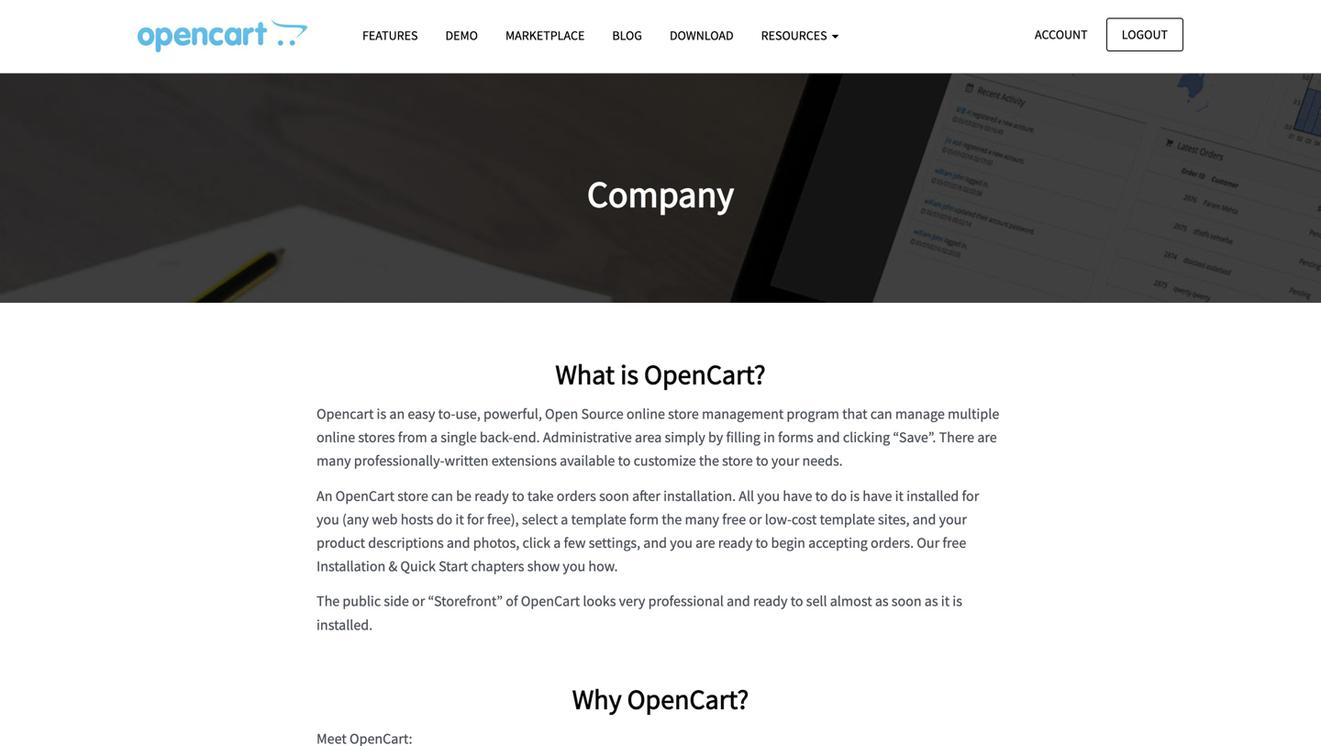 Task type: vqa. For each thing, say whether or not it's contained in the screenshot.
Are to the right
yes



Task type: locate. For each thing, give the bounding box(es) containing it.
you
[[758, 487, 780, 505], [317, 510, 339, 529], [670, 534, 693, 552], [563, 557, 586, 576]]

sites,
[[878, 510, 910, 529]]

download
[[670, 27, 734, 44]]

1 vertical spatial the
[[662, 510, 682, 529]]

soon right almost
[[892, 592, 922, 611]]

1 vertical spatial it
[[456, 510, 464, 529]]

0 horizontal spatial many
[[317, 452, 351, 470]]

1 have from the left
[[783, 487, 813, 505]]

take
[[528, 487, 554, 505]]

and
[[817, 428, 840, 447], [913, 510, 937, 529], [447, 534, 470, 552], [644, 534, 667, 552], [727, 592, 751, 611]]

0 vertical spatial many
[[317, 452, 351, 470]]

1 vertical spatial opencart
[[521, 592, 580, 611]]

0 horizontal spatial opencart
[[336, 487, 395, 505]]

and right professional
[[727, 592, 751, 611]]

orders.
[[871, 534, 914, 552]]

opencart? up "management"
[[644, 357, 766, 391]]

0 horizontal spatial template
[[571, 510, 627, 529]]

opencart down show
[[521, 592, 580, 611]]

opencart up (any
[[336, 487, 395, 505]]

and inside the opencart is an easy to-use, powerful, open source online store management program that can manage multiple online stores from a single back-end. administrative area simply by filling in forms and clicking "save". there are many professionally-written extensions available to customize the store to your needs.
[[817, 428, 840, 447]]

ready left sell
[[754, 592, 788, 611]]

1 horizontal spatial it
[[895, 487, 904, 505]]

can inside an opencart store can be ready to take orders soon after installation. all you have to do is have it installed for you (any web hosts do it for free), select a template form the many free or low-cost template sites, and your product descriptions and photos, click a few settings, and you are ready to begin accepting orders. our free installation & quick start chapters show you how.
[[431, 487, 453, 505]]

0 vertical spatial for
[[962, 487, 980, 505]]

1 horizontal spatial as
[[925, 592, 939, 611]]

0 vertical spatial online
[[627, 405, 665, 423]]

free
[[723, 510, 746, 529], [943, 534, 967, 552]]

store up hosts
[[398, 487, 428, 505]]

online up area
[[627, 405, 665, 423]]

begin
[[772, 534, 806, 552]]

1 horizontal spatial soon
[[892, 592, 922, 611]]

are inside the opencart is an easy to-use, powerful, open source online store management program that can manage multiple online stores from a single back-end. administrative area simply by filling in forms and clicking "save". there are many professionally-written extensions available to customize the store to your needs.
[[978, 428, 997, 447]]

many up an
[[317, 452, 351, 470]]

or
[[749, 510, 762, 529], [412, 592, 425, 611]]

to inside the public side or "storefront" of opencart looks very professional and ready to sell almost as soon as it is installed.
[[791, 592, 804, 611]]

template up accepting
[[820, 510, 876, 529]]

store inside an opencart store can be ready to take orders soon after installation. all you have to do is have it installed for you (any web hosts do it for free), select a template form the many free or low-cost template sites, and your product descriptions and photos, click a few settings, and you are ready to begin accepting orders. our free installation & quick start chapters show you how.
[[398, 487, 428, 505]]

1 vertical spatial or
[[412, 592, 425, 611]]

that
[[843, 405, 868, 423]]

0 vertical spatial a
[[430, 428, 438, 447]]

0 vertical spatial opencart?
[[644, 357, 766, 391]]

very
[[619, 592, 646, 611]]

an
[[317, 487, 333, 505]]

0 horizontal spatial it
[[456, 510, 464, 529]]

1 vertical spatial do
[[437, 510, 453, 529]]

features
[[363, 27, 418, 44]]

0 horizontal spatial or
[[412, 592, 425, 611]]

settings,
[[589, 534, 641, 552]]

to left begin
[[756, 534, 769, 552]]

features link
[[349, 19, 432, 52]]

logout link
[[1107, 18, 1184, 51]]

administrative
[[543, 428, 632, 447]]

0 vertical spatial it
[[895, 487, 904, 505]]

your
[[772, 452, 800, 470], [940, 510, 967, 529]]

1 vertical spatial a
[[561, 510, 568, 529]]

1 vertical spatial your
[[940, 510, 967, 529]]

opencart is an easy to-use, powerful, open source online store management program that can manage multiple online stores from a single back-end. administrative area simply by filling in forms and clicking "save". there are many professionally-written extensions available to customize the store to your needs.
[[317, 405, 1000, 470]]

1 horizontal spatial opencart
[[521, 592, 580, 611]]

many down installation.
[[685, 510, 720, 529]]

for down be
[[467, 510, 484, 529]]

a right from
[[430, 428, 438, 447]]

area
[[635, 428, 662, 447]]

professional
[[649, 592, 724, 611]]

to left 'take'
[[512, 487, 525, 505]]

to left sell
[[791, 592, 804, 611]]

1 horizontal spatial or
[[749, 510, 762, 529]]

can inside the opencart is an easy to-use, powerful, open source online store management program that can manage multiple online stores from a single back-end. administrative area simply by filling in forms and clicking "save". there are many professionally-written extensions available to customize the store to your needs.
[[871, 405, 893, 423]]

are down multiple
[[978, 428, 997, 447]]

your down installed
[[940, 510, 967, 529]]

almost
[[830, 592, 873, 611]]

are down installation.
[[696, 534, 716, 552]]

you right all
[[758, 487, 780, 505]]

it
[[895, 487, 904, 505], [456, 510, 464, 529], [942, 592, 950, 611]]

and up our
[[913, 510, 937, 529]]

powerful,
[[484, 405, 542, 423]]

0 vertical spatial your
[[772, 452, 800, 470]]

template up settings,
[[571, 510, 627, 529]]

to up cost
[[816, 487, 828, 505]]

back-
[[480, 428, 513, 447]]

0 horizontal spatial as
[[875, 592, 889, 611]]

1 horizontal spatial do
[[831, 487, 847, 505]]

1 as from the left
[[875, 592, 889, 611]]

1 horizontal spatial template
[[820, 510, 876, 529]]

0 horizontal spatial are
[[696, 534, 716, 552]]

store up "simply"
[[668, 405, 699, 423]]

do down needs.
[[831, 487, 847, 505]]

for
[[962, 487, 980, 505], [467, 510, 484, 529]]

free down all
[[723, 510, 746, 529]]

online down opencart
[[317, 428, 355, 447]]

online
[[627, 405, 665, 423], [317, 428, 355, 447]]

blog
[[613, 27, 642, 44]]

1 vertical spatial soon
[[892, 592, 922, 611]]

a right select
[[561, 510, 568, 529]]

"save".
[[893, 428, 937, 447]]

descriptions
[[368, 534, 444, 552]]

1 horizontal spatial for
[[962, 487, 980, 505]]

2 vertical spatial ready
[[754, 592, 788, 611]]

opencart?
[[644, 357, 766, 391], [627, 682, 749, 716]]

1 vertical spatial store
[[722, 452, 753, 470]]

looks
[[583, 592, 616, 611]]

0 vertical spatial store
[[668, 405, 699, 423]]

a left few
[[554, 534, 561, 552]]

have up sites,
[[863, 487, 893, 505]]

ready down all
[[718, 534, 753, 552]]

ready up free),
[[475, 487, 509, 505]]

2 vertical spatial store
[[398, 487, 428, 505]]

many
[[317, 452, 351, 470], [685, 510, 720, 529]]

1 template from the left
[[571, 510, 627, 529]]

sell
[[807, 592, 828, 611]]

as down our
[[925, 592, 939, 611]]

why
[[573, 682, 622, 716]]

can left be
[[431, 487, 453, 505]]

web
[[372, 510, 398, 529]]

easy
[[408, 405, 435, 423]]

there
[[940, 428, 975, 447]]

0 vertical spatial can
[[871, 405, 893, 423]]

1 horizontal spatial have
[[863, 487, 893, 505]]

0 horizontal spatial for
[[467, 510, 484, 529]]

and up needs.
[[817, 428, 840, 447]]

use,
[[456, 405, 481, 423]]

ready inside the public side or "storefront" of opencart looks very professional and ready to sell almost as soon as it is installed.
[[754, 592, 788, 611]]

2 horizontal spatial it
[[942, 592, 950, 611]]

0 vertical spatial are
[[978, 428, 997, 447]]

as right almost
[[875, 592, 889, 611]]

2 have from the left
[[863, 487, 893, 505]]

0 horizontal spatial can
[[431, 487, 453, 505]]

many inside an opencart store can be ready to take orders soon after installation. all you have to do is have it installed for you (any web hosts do it for free), select a template form the many free or low-cost template sites, and your product descriptions and photos, click a few settings, and you are ready to begin accepting orders. our free installation & quick start chapters show you how.
[[685, 510, 720, 529]]

soon left after
[[599, 487, 630, 505]]

0 vertical spatial ready
[[475, 487, 509, 505]]

store down filling
[[722, 452, 753, 470]]

1 vertical spatial opencart?
[[627, 682, 749, 716]]

1 vertical spatial many
[[685, 510, 720, 529]]

program
[[787, 405, 840, 423]]

can
[[871, 405, 893, 423], [431, 487, 453, 505]]

your inside an opencart store can be ready to take orders soon after installation. all you have to do is have it installed for you (any web hosts do it for free), select a template form the many free or low-cost template sites, and your product descriptions and photos, click a few settings, and you are ready to begin accepting orders. our free installation & quick start chapters show you how.
[[940, 510, 967, 529]]

free right our
[[943, 534, 967, 552]]

1 vertical spatial free
[[943, 534, 967, 552]]

0 horizontal spatial store
[[398, 487, 428, 505]]

do right hosts
[[437, 510, 453, 529]]

opencart inside an opencart store can be ready to take orders soon after installation. all you have to do is have it installed for you (any web hosts do it for free), select a template form the many free or low-cost template sites, and your product descriptions and photos, click a few settings, and you are ready to begin accepting orders. our free installation & quick start chapters show you how.
[[336, 487, 395, 505]]

ready
[[475, 487, 509, 505], [718, 534, 753, 552], [754, 592, 788, 611]]

0 horizontal spatial the
[[662, 510, 682, 529]]

to right available
[[618, 452, 631, 470]]

2 vertical spatial a
[[554, 534, 561, 552]]

opencart
[[336, 487, 395, 505], [521, 592, 580, 611]]

from
[[398, 428, 428, 447]]

forms
[[778, 428, 814, 447]]

opencart? right the why
[[627, 682, 749, 716]]

1 horizontal spatial the
[[699, 452, 720, 470]]

"storefront"
[[428, 592, 503, 611]]

simply
[[665, 428, 706, 447]]

2 horizontal spatial store
[[722, 452, 753, 470]]

2 vertical spatial it
[[942, 592, 950, 611]]

1 vertical spatial are
[[696, 534, 716, 552]]

marketplace
[[506, 27, 585, 44]]

the inside an opencart store can be ready to take orders soon after installation. all you have to do is have it installed for you (any web hosts do it for free), select a template form the many free or low-cost template sites, and your product descriptions and photos, click a few settings, and you are ready to begin accepting orders. our free installation & quick start chapters show you how.
[[662, 510, 682, 529]]

public
[[343, 592, 381, 611]]

are
[[978, 428, 997, 447], [696, 534, 716, 552]]

your down forms
[[772, 452, 800, 470]]

an opencart store can be ready to take orders soon after installation. all you have to do is have it installed for you (any web hosts do it for free), select a template form the many free or low-cost template sites, and your product descriptions and photos, click a few settings, and you are ready to begin accepting orders. our free installation & quick start chapters show you how.
[[317, 487, 980, 576]]

do
[[831, 487, 847, 505], [437, 510, 453, 529]]

a
[[430, 428, 438, 447], [561, 510, 568, 529], [554, 534, 561, 552]]

0 horizontal spatial free
[[723, 510, 746, 529]]

to-
[[438, 405, 456, 423]]

the
[[699, 452, 720, 470], [662, 510, 682, 529]]

1 horizontal spatial many
[[685, 510, 720, 529]]

available
[[560, 452, 615, 470]]

for right installed
[[962, 487, 980, 505]]

few
[[564, 534, 586, 552]]

0 vertical spatial soon
[[599, 487, 630, 505]]

of
[[506, 592, 518, 611]]

1 horizontal spatial are
[[978, 428, 997, 447]]

1 vertical spatial can
[[431, 487, 453, 505]]

1 horizontal spatial your
[[940, 510, 967, 529]]

stores
[[358, 428, 395, 447]]

click
[[523, 534, 551, 552]]

0 horizontal spatial have
[[783, 487, 813, 505]]

is inside the opencart is an easy to-use, powerful, open source online store management program that can manage multiple online stores from a single back-end. administrative area simply by filling in forms and clicking "save". there are many professionally-written extensions available to customize the store to your needs.
[[377, 405, 387, 423]]

have up cost
[[783, 487, 813, 505]]

the down by
[[699, 452, 720, 470]]

0 vertical spatial opencart
[[336, 487, 395, 505]]

chapters
[[471, 557, 525, 576]]

2 template from the left
[[820, 510, 876, 529]]

free),
[[487, 510, 519, 529]]

or right side
[[412, 592, 425, 611]]

0 horizontal spatial soon
[[599, 487, 630, 505]]

management
[[702, 405, 784, 423]]

to
[[618, 452, 631, 470], [756, 452, 769, 470], [512, 487, 525, 505], [816, 487, 828, 505], [756, 534, 769, 552], [791, 592, 804, 611]]

template
[[571, 510, 627, 529], [820, 510, 876, 529]]

soon inside the public side or "storefront" of opencart looks very professional and ready to sell almost as soon as it is installed.
[[892, 592, 922, 611]]

is inside an opencart store can be ready to take orders soon after installation. all you have to do is have it installed for you (any web hosts do it for free), select a template form the many free or low-cost template sites, and your product descriptions and photos, click a few settings, and you are ready to begin accepting orders. our free installation & quick start chapters show you how.
[[850, 487, 860, 505]]

have
[[783, 487, 813, 505], [863, 487, 893, 505]]

1 horizontal spatial can
[[871, 405, 893, 423]]

0 vertical spatial the
[[699, 452, 720, 470]]

the right form at the left of the page
[[662, 510, 682, 529]]

0 horizontal spatial your
[[772, 452, 800, 470]]

single
[[441, 428, 477, 447]]

marketplace link
[[492, 19, 599, 52]]

0 vertical spatial or
[[749, 510, 762, 529]]

extensions
[[492, 452, 557, 470]]

store
[[668, 405, 699, 423], [722, 452, 753, 470], [398, 487, 428, 505]]

0 horizontal spatial online
[[317, 428, 355, 447]]

can right that
[[871, 405, 893, 423]]

form
[[630, 510, 659, 529]]

1 horizontal spatial free
[[943, 534, 967, 552]]

or left low- on the bottom right of page
[[749, 510, 762, 529]]



Task type: describe. For each thing, give the bounding box(es) containing it.
and up start
[[447, 534, 470, 552]]

0 horizontal spatial do
[[437, 510, 453, 529]]

after
[[632, 487, 661, 505]]

product
[[317, 534, 365, 552]]

photos,
[[473, 534, 520, 552]]

or inside the public side or "storefront" of opencart looks very professional and ready to sell almost as soon as it is installed.
[[412, 592, 425, 611]]

1 vertical spatial for
[[467, 510, 484, 529]]

a inside the opencart is an easy to-use, powerful, open source online store management program that can manage multiple online stores from a single back-end. administrative area simply by filling in forms and clicking "save". there are many professionally-written extensions available to customize the store to your needs.
[[430, 428, 438, 447]]

you down an
[[317, 510, 339, 529]]

cost
[[792, 510, 817, 529]]

installation.
[[664, 487, 736, 505]]

clicking
[[843, 428, 890, 447]]

low-
[[765, 510, 792, 529]]

you down installation.
[[670, 534, 693, 552]]

how.
[[589, 557, 618, 576]]

quick
[[401, 557, 436, 576]]

the
[[317, 592, 340, 611]]

what is opencart?
[[556, 357, 766, 391]]

all
[[739, 487, 755, 505]]

installed.
[[317, 616, 373, 634]]

and inside the public side or "storefront" of opencart looks very professional and ready to sell almost as soon as it is installed.
[[727, 592, 751, 611]]

in
[[764, 428, 775, 447]]

source
[[581, 405, 624, 423]]

show
[[528, 557, 560, 576]]

installed
[[907, 487, 959, 505]]

the inside the opencart is an easy to-use, powerful, open source online store management program that can manage multiple online stores from a single back-end. administrative area simply by filling in forms and clicking "save". there are many professionally-written extensions available to customize the store to your needs.
[[699, 452, 720, 470]]

resources
[[762, 27, 830, 44]]

be
[[456, 487, 472, 505]]

company
[[587, 171, 734, 217]]

opencart
[[317, 405, 374, 423]]

multiple
[[948, 405, 1000, 423]]

filling
[[726, 428, 761, 447]]

our
[[917, 534, 940, 552]]

what
[[556, 357, 615, 391]]

why opencart?
[[573, 682, 749, 716]]

and down form at the left of the page
[[644, 534, 667, 552]]

resources link
[[748, 19, 853, 52]]

are inside an opencart store can be ready to take orders soon after installation. all you have to do is have it installed for you (any web hosts do it for free), select a template form the many free or low-cost template sites, and your product descriptions and photos, click a few settings, and you are ready to begin accepting orders. our free installation & quick start chapters show you how.
[[696, 534, 716, 552]]

customize
[[634, 452, 696, 470]]

written
[[445, 452, 489, 470]]

(any
[[342, 510, 369, 529]]

accepting
[[809, 534, 868, 552]]

side
[[384, 592, 409, 611]]

0 vertical spatial free
[[723, 510, 746, 529]]

open
[[545, 405, 578, 423]]

an
[[390, 405, 405, 423]]

by
[[709, 428, 724, 447]]

is inside the public side or "storefront" of opencart looks very professional and ready to sell almost as soon as it is installed.
[[953, 592, 963, 611]]

hosts
[[401, 510, 434, 529]]

1 horizontal spatial store
[[668, 405, 699, 423]]

you down few
[[563, 557, 586, 576]]

professionally-
[[354, 452, 445, 470]]

select
[[522, 510, 558, 529]]

0 vertical spatial do
[[831, 487, 847, 505]]

start
[[439, 557, 468, 576]]

to down in
[[756, 452, 769, 470]]

download link
[[656, 19, 748, 52]]

the public side or "storefront" of opencart looks very professional and ready to sell almost as soon as it is installed.
[[317, 592, 963, 634]]

end.
[[513, 428, 540, 447]]

needs.
[[803, 452, 843, 470]]

demo link
[[432, 19, 492, 52]]

blog link
[[599, 19, 656, 52]]

1 horizontal spatial online
[[627, 405, 665, 423]]

account link
[[1020, 18, 1104, 51]]

account
[[1035, 26, 1088, 43]]

manage
[[896, 405, 945, 423]]

it inside the public side or "storefront" of opencart looks very professional and ready to sell almost as soon as it is installed.
[[942, 592, 950, 611]]

soon inside an opencart store can be ready to take orders soon after installation. all you have to do is have it installed for you (any web hosts do it for free), select a template form the many free or low-cost template sites, and your product descriptions and photos, click a few settings, and you are ready to begin accepting orders. our free installation & quick start chapters show you how.
[[599, 487, 630, 505]]

demo
[[446, 27, 478, 44]]

your inside the opencart is an easy to-use, powerful, open source online store management program that can manage multiple online stores from a single back-end. administrative area simply by filling in forms and clicking "save". there are many professionally-written extensions available to customize the store to your needs.
[[772, 452, 800, 470]]

logout
[[1122, 26, 1168, 43]]

opencart inside the public side or "storefront" of opencart looks very professional and ready to sell almost as soon as it is installed.
[[521, 592, 580, 611]]

&
[[389, 557, 398, 576]]

1 vertical spatial ready
[[718, 534, 753, 552]]

or inside an opencart store can be ready to take orders soon after installation. all you have to do is have it installed for you (any web hosts do it for free), select a template form the many free or low-cost template sites, and your product descriptions and photos, click a few settings, and you are ready to begin accepting orders. our free installation & quick start chapters show you how.
[[749, 510, 762, 529]]

orders
[[557, 487, 596, 505]]

1 vertical spatial online
[[317, 428, 355, 447]]

2 as from the left
[[925, 592, 939, 611]]

installation
[[317, 557, 386, 576]]

many inside the opencart is an easy to-use, powerful, open source online store management program that can manage multiple online stores from a single back-end. administrative area simply by filling in forms and clicking "save". there are many professionally-written extensions available to customize the store to your needs.
[[317, 452, 351, 470]]

opencart - company image
[[138, 19, 307, 52]]



